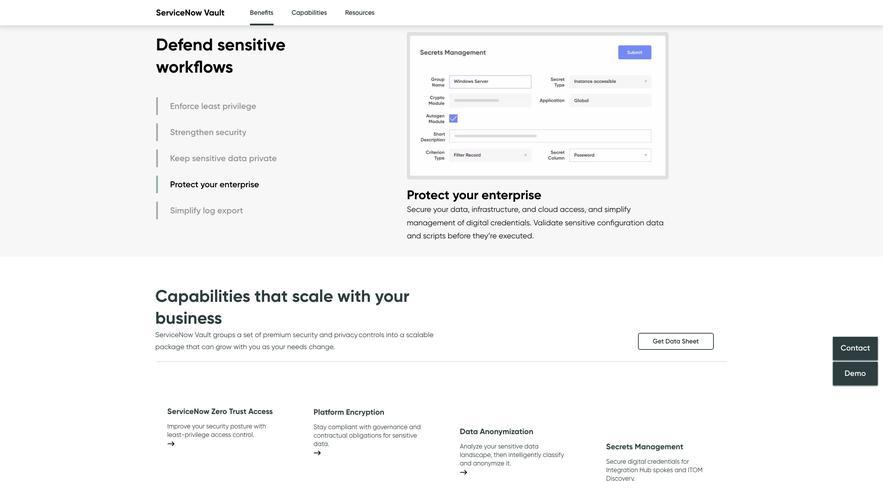 Task type: locate. For each thing, give the bounding box(es) containing it.
1 horizontal spatial for
[[682, 458, 690, 465]]

sheet
[[683, 338, 700, 346]]

0 horizontal spatial for
[[383, 432, 391, 439]]

demo
[[846, 369, 867, 378]]

0 vertical spatial servicenow
[[156, 8, 202, 18]]

it.
[[506, 460, 512, 467]]

then
[[494, 451, 507, 459]]

0 horizontal spatial secure
[[407, 205, 432, 214]]

for down the governance at the bottom left of page
[[383, 432, 391, 439]]

your inside analyze your sensitive data landscape, then intelligently classify and anonymize it.
[[484, 443, 497, 450]]

1 vertical spatial data
[[647, 218, 664, 227]]

sensitive inside protect your enterprise secure your data, infrastructure, and cloud access, and simplify management of digital credentials. validate sensitive configuration data and scripts before they're executed.
[[565, 218, 596, 227]]

data
[[228, 153, 247, 163], [647, 218, 664, 227], [525, 443, 539, 450]]

secure up management
[[407, 205, 432, 214]]

and right the governance at the bottom left of page
[[410, 423, 421, 431]]

data right get
[[666, 338, 681, 346]]

2 vertical spatial servicenow
[[167, 407, 210, 416]]

credentials.
[[491, 218, 532, 227]]

0 horizontal spatial privilege
[[185, 431, 210, 438]]

protect inside protect your enterprise secure your data, infrastructure, and cloud access, and simplify management of digital credentials. validate sensitive configuration data and scripts before they're executed.
[[407, 187, 450, 202]]

servicenow up improve
[[167, 407, 210, 416]]

digital inside protect your enterprise secure your data, infrastructure, and cloud access, and simplify management of digital credentials. validate sensitive configuration data and scripts before they're executed.
[[467, 218, 489, 227]]

1 horizontal spatial of
[[458, 218, 465, 227]]

and left scripts
[[407, 231, 421, 240]]

1 vertical spatial security
[[293, 331, 318, 339]]

1 horizontal spatial data
[[525, 443, 539, 450]]

your
[[201, 179, 218, 190], [453, 187, 479, 202], [434, 205, 449, 214], [375, 285, 410, 306], [272, 343, 286, 351], [192, 423, 205, 430], [484, 443, 497, 450]]

1 vertical spatial that
[[186, 343, 200, 351]]

sensitive down strengthen security
[[192, 153, 226, 163]]

1 vertical spatial of
[[255, 331, 262, 339]]

vault
[[204, 8, 225, 18], [195, 331, 211, 339]]

cloud
[[539, 205, 559, 214]]

and up the change.
[[320, 331, 333, 339]]

defend sensitive workflows
[[156, 34, 286, 77]]

access
[[211, 431, 231, 438]]

sensitive down the governance at the bottom left of page
[[393, 432, 417, 439]]

1 horizontal spatial secure
[[607, 458, 627, 465]]

simplify log export link
[[156, 202, 279, 219]]

1 horizontal spatial enterprise
[[482, 187, 542, 202]]

keep sensitive data private
[[170, 153, 277, 163]]

and left itom
[[675, 466, 687, 474]]

privilege right the "least"
[[223, 101, 256, 111]]

sensitive down access,
[[565, 218, 596, 227]]

0 vertical spatial of
[[458, 218, 465, 227]]

0 horizontal spatial data
[[228, 153, 247, 163]]

0 horizontal spatial data
[[460, 427, 478, 437]]

2 horizontal spatial data
[[647, 218, 664, 227]]

of right set
[[255, 331, 262, 339]]

data
[[666, 338, 681, 346], [460, 427, 478, 437]]

groups
[[213, 331, 236, 339]]

sensitive inside analyze your sensitive data landscape, then intelligently classify and anonymize it.
[[499, 443, 523, 450]]

classify
[[543, 451, 565, 459]]

encryption
[[346, 408, 385, 417]]

servicenow for servicenow zero trust access
[[167, 407, 210, 416]]

servicenow vault
[[156, 8, 225, 18]]

capabilities inside capabilities that scale with your business servicenow vault groups a set of premium security and privacy controls into a scalable package that can grow with you as your needs change.
[[155, 285, 251, 306]]

of
[[458, 218, 465, 227], [255, 331, 262, 339]]

0 horizontal spatial enterprise
[[220, 179, 259, 190]]

protect your enterprise
[[170, 179, 259, 190]]

enterprise inside protect your enterprise secure your data, infrastructure, and cloud access, and simplify management of digital credentials. validate sensitive configuration data and scripts before they're executed.
[[482, 187, 542, 202]]

capabilities
[[292, 9, 327, 17], [155, 285, 251, 306]]

a
[[237, 331, 242, 339], [400, 331, 405, 339]]

privilege down improve
[[185, 431, 210, 438]]

privilege inside improve your security posture with least-privilege access control.
[[185, 431, 210, 438]]

for
[[383, 432, 391, 439], [682, 458, 690, 465]]

sensitive up then
[[499, 443, 523, 450]]

sensitive down 'benefits' link
[[217, 34, 286, 55]]

enterprise for protect your enterprise
[[220, 179, 259, 190]]

that
[[255, 285, 288, 306], [186, 343, 200, 351]]

strengthen security
[[170, 127, 247, 137]]

scalable
[[407, 331, 434, 339]]

for inside stay compliant with governance and contractual obligations for sensitive data.
[[383, 432, 391, 439]]

package
[[155, 343, 185, 351]]

digital up they're
[[467, 218, 489, 227]]

business
[[155, 307, 222, 328]]

1 horizontal spatial digital
[[628, 458, 647, 465]]

and down landscape,
[[460, 460, 472, 467]]

servicenow zero trust access
[[167, 407, 273, 416]]

data right configuration
[[647, 218, 664, 227]]

access
[[249, 407, 273, 416]]

for up itom
[[682, 458, 690, 465]]

protect up simplify
[[170, 179, 199, 190]]

0 horizontal spatial digital
[[467, 218, 489, 227]]

1 vertical spatial vault
[[195, 331, 211, 339]]

capabilities that scale with your business servicenow vault groups a set of premium security and privacy controls into a scalable package that can grow with you as your needs change.
[[155, 285, 434, 351]]

1 horizontal spatial protect
[[407, 187, 450, 202]]

2 vertical spatial data
[[525, 443, 539, 450]]

digital up hub
[[628, 458, 647, 465]]

you
[[249, 343, 261, 351]]

enterprise up infrastructure,
[[482, 187, 542, 202]]

contact link
[[834, 337, 879, 360]]

0 horizontal spatial protect
[[170, 179, 199, 190]]

and
[[523, 205, 537, 214], [589, 205, 603, 214], [407, 231, 421, 240], [320, 331, 333, 339], [410, 423, 421, 431], [460, 460, 472, 467], [675, 466, 687, 474]]

a left set
[[237, 331, 242, 339]]

compliant
[[328, 423, 358, 431]]

data up 'analyze'
[[460, 427, 478, 437]]

with inside improve your security posture with least-privilege access control.
[[254, 423, 266, 430]]

enterprise for protect your enterprise secure your data, infrastructure, and cloud access, and simplify management of digital credentials. validate sensitive configuration data and scripts before they're executed.
[[482, 187, 542, 202]]

0 horizontal spatial of
[[255, 331, 262, 339]]

0 horizontal spatial capabilities
[[155, 285, 251, 306]]

servicenow up package
[[155, 331, 193, 339]]

simplify log export
[[170, 205, 243, 216]]

into
[[386, 331, 398, 339]]

discovery.
[[607, 475, 636, 481]]

benefits link
[[250, 0, 274, 28]]

2 vertical spatial security
[[206, 423, 229, 430]]

security
[[216, 127, 247, 137], [293, 331, 318, 339], [206, 423, 229, 430]]

secure
[[407, 205, 432, 214], [607, 458, 627, 465]]

control.
[[233, 431, 255, 438]]

security inside capabilities that scale with your business servicenow vault groups a set of premium security and privacy controls into a scalable package that can grow with you as your needs change.
[[293, 331, 318, 339]]

digital
[[467, 218, 489, 227], [628, 458, 647, 465]]

protect
[[170, 179, 199, 190], [407, 187, 450, 202]]

0 vertical spatial for
[[383, 432, 391, 439]]

0 vertical spatial that
[[255, 285, 288, 306]]

stay
[[314, 423, 327, 431]]

1 vertical spatial servicenow
[[155, 331, 193, 339]]

secure up integration
[[607, 458, 627, 465]]

configuration
[[598, 218, 645, 227]]

and inside stay compliant with governance and contractual obligations for sensitive data.
[[410, 423, 421, 431]]

protect your enterprise secure your data, infrastructure, and cloud access, and simplify management of digital credentials. validate sensitive configuration data and scripts before they're executed.
[[407, 187, 664, 240]]

2 a from the left
[[400, 331, 405, 339]]

1 vertical spatial digital
[[628, 458, 647, 465]]

data up intelligently
[[525, 443, 539, 450]]

a right into
[[400, 331, 405, 339]]

0 vertical spatial privilege
[[223, 101, 256, 111]]

1 horizontal spatial that
[[255, 285, 288, 306]]

1 horizontal spatial capabilities
[[292, 9, 327, 17]]

of down data,
[[458, 218, 465, 227]]

sensitive
[[217, 34, 286, 55], [192, 153, 226, 163], [565, 218, 596, 227], [393, 432, 417, 439], [499, 443, 523, 450]]

0 vertical spatial digital
[[467, 218, 489, 227]]

can
[[202, 343, 214, 351]]

protect for protect your enterprise secure your data, infrastructure, and cloud access, and simplify management of digital credentials. validate sensitive configuration data and scripts before they're executed.
[[407, 187, 450, 202]]

validate
[[534, 218, 564, 227]]

obligations
[[349, 432, 382, 439]]

1 vertical spatial capabilities
[[155, 285, 251, 306]]

1 vertical spatial secure
[[607, 458, 627, 465]]

executed.
[[499, 231, 534, 240]]

change.
[[309, 343, 335, 351]]

1 horizontal spatial a
[[400, 331, 405, 339]]

0 vertical spatial capabilities
[[292, 9, 327, 17]]

improve your security posture with least-privilege access control.
[[167, 423, 266, 438]]

enterprise up export
[[220, 179, 259, 190]]

spokes
[[654, 466, 674, 474]]

sensitive inside stay compliant with governance and contractual obligations for sensitive data.
[[393, 432, 417, 439]]

0 vertical spatial secure
[[407, 205, 432, 214]]

security up keep sensitive data private
[[216, 127, 247, 137]]

1 vertical spatial privilege
[[185, 431, 210, 438]]

security up needs
[[293, 331, 318, 339]]

protect up management
[[407, 187, 450, 202]]

access,
[[560, 205, 587, 214]]

0 horizontal spatial that
[[186, 343, 200, 351]]

platform
[[314, 408, 344, 417]]

data left private
[[228, 153, 247, 163]]

security up access
[[206, 423, 229, 430]]

posture
[[230, 423, 252, 430]]

1 vertical spatial for
[[682, 458, 690, 465]]

servicenow up defend
[[156, 8, 202, 18]]

contractual
[[314, 432, 348, 439]]

0 horizontal spatial a
[[237, 331, 242, 339]]

with
[[338, 285, 371, 306], [234, 343, 247, 351], [254, 423, 266, 430], [359, 423, 372, 431]]

1 horizontal spatial data
[[666, 338, 681, 346]]

get data sheet
[[654, 338, 700, 346]]



Task type: vqa. For each thing, say whether or not it's contained in the screenshot.
the leftmost data
yes



Task type: describe. For each thing, give the bounding box(es) containing it.
get data sheet link
[[639, 333, 714, 350]]

export
[[218, 205, 243, 216]]

secure inside protect your enterprise secure your data, infrastructure, and cloud access, and simplify management of digital credentials. validate sensitive configuration data and scripts before they're executed.
[[407, 205, 432, 214]]

for inside secure digital credentials for integration hub spokes and itom discovery.
[[682, 458, 690, 465]]

management
[[635, 442, 684, 452]]

capabilities link
[[292, 0, 327, 26]]

governance
[[373, 423, 408, 431]]

contact
[[841, 344, 871, 353]]

analyze your sensitive data landscape, then intelligently classify and anonymize it.
[[460, 443, 565, 467]]

as
[[262, 343, 270, 351]]

hub
[[640, 466, 652, 474]]

secrets
[[607, 442, 633, 452]]

improve
[[167, 423, 191, 430]]

set
[[244, 331, 253, 339]]

strengthen security link
[[156, 123, 279, 141]]

servicenow for servicenow vault
[[156, 8, 202, 18]]

credentials
[[648, 458, 680, 465]]

itom
[[689, 466, 703, 474]]

and inside capabilities that scale with your business servicenow vault groups a set of premium security and privacy controls into a scalable package that can grow with you as your needs change.
[[320, 331, 333, 339]]

least-
[[167, 431, 185, 438]]

log
[[203, 205, 215, 216]]

enforce least privilege link
[[156, 97, 279, 115]]

data inside protect your enterprise secure your data, infrastructure, and cloud access, and simplify management of digital credentials. validate sensitive configuration data and scripts before they're executed.
[[647, 218, 664, 227]]

demo link
[[834, 362, 879, 385]]

secrets management in vault keeps your business secure. image
[[407, 25, 669, 186]]

of inside capabilities that scale with your business servicenow vault groups a set of premium security and privacy controls into a scalable package that can grow with you as your needs change.
[[255, 331, 262, 339]]

protect for protect your enterprise
[[170, 179, 199, 190]]

and inside secure digital credentials for integration hub spokes and itom discovery.
[[675, 466, 687, 474]]

strengthen
[[170, 127, 214, 137]]

scripts
[[423, 231, 446, 240]]

analyze
[[460, 443, 483, 450]]

before
[[448, 231, 471, 240]]

resources link
[[345, 0, 375, 26]]

trust
[[229, 407, 247, 416]]

digital inside secure digital credentials for integration hub spokes and itom discovery.
[[628, 458, 647, 465]]

keep sensitive data private link
[[156, 150, 279, 167]]

protect your enterprise link
[[156, 176, 279, 193]]

0 vertical spatial security
[[216, 127, 247, 137]]

1 a from the left
[[237, 331, 242, 339]]

they're
[[473, 231, 497, 240]]

anonymize
[[474, 460, 505, 467]]

enforce least privilege
[[170, 101, 256, 111]]

benefits
[[250, 9, 274, 17]]

data anonymization
[[460, 427, 534, 437]]

servicenow inside capabilities that scale with your business servicenow vault groups a set of premium security and privacy controls into a scalable package that can grow with you as your needs change.
[[155, 331, 193, 339]]

zero
[[212, 407, 227, 416]]

sensitive inside defend sensitive workflows
[[217, 34, 286, 55]]

0 vertical spatial vault
[[204, 8, 225, 18]]

0 vertical spatial data
[[228, 153, 247, 163]]

stay compliant with governance and contractual obligations for sensitive data.
[[314, 423, 421, 448]]

security inside improve your security posture with least-privilege access control.
[[206, 423, 229, 430]]

scale
[[292, 285, 333, 306]]

capabilities for capabilities that scale with your business servicenow vault groups a set of premium security and privacy controls into a scalable package that can grow with you as your needs change.
[[155, 285, 251, 306]]

defend
[[156, 34, 213, 55]]

1 horizontal spatial privilege
[[223, 101, 256, 111]]

keep
[[170, 153, 190, 163]]

management
[[407, 218, 456, 227]]

secure digital credentials for integration hub spokes and itom discovery.
[[607, 458, 703, 481]]

landscape,
[[460, 451, 493, 459]]

1 vertical spatial data
[[460, 427, 478, 437]]

resources
[[345, 9, 375, 17]]

simplify
[[605, 205, 631, 214]]

secure inside secure digital credentials for integration hub spokes and itom discovery.
[[607, 458, 627, 465]]

data inside analyze your sensitive data landscape, then intelligently classify and anonymize it.
[[525, 443, 539, 450]]

data.
[[314, 440, 330, 448]]

data,
[[451, 205, 470, 214]]

privacy controls
[[334, 331, 385, 339]]

0 vertical spatial data
[[666, 338, 681, 346]]

vault inside capabilities that scale with your business servicenow vault groups a set of premium security and privacy controls into a scalable package that can grow with you as your needs change.
[[195, 331, 211, 339]]

your inside improve your security posture with least-privilege access control.
[[192, 423, 205, 430]]

least
[[201, 101, 221, 111]]

get
[[654, 338, 665, 346]]

grow
[[216, 343, 232, 351]]

infrastructure,
[[472, 205, 521, 214]]

platform encryption
[[314, 408, 385, 417]]

enforce
[[170, 101, 199, 111]]

secrets management
[[607, 442, 684, 452]]

workflows
[[156, 56, 233, 77]]

with inside stay compliant with governance and contractual obligations for sensitive data.
[[359, 423, 372, 431]]

intelligently
[[509, 451, 542, 459]]

private
[[249, 153, 277, 163]]

anonymization
[[480, 427, 534, 437]]

and left simplify
[[589, 205, 603, 214]]

integration
[[607, 466, 639, 474]]

and left "cloud"
[[523, 205, 537, 214]]

needs
[[287, 343, 307, 351]]

and inside analyze your sensitive data landscape, then intelligently classify and anonymize it.
[[460, 460, 472, 467]]

capabilities for capabilities
[[292, 9, 327, 17]]

of inside protect your enterprise secure your data, infrastructure, and cloud access, and simplify management of digital credentials. validate sensitive configuration data and scripts before they're executed.
[[458, 218, 465, 227]]

simplify
[[170, 205, 201, 216]]



